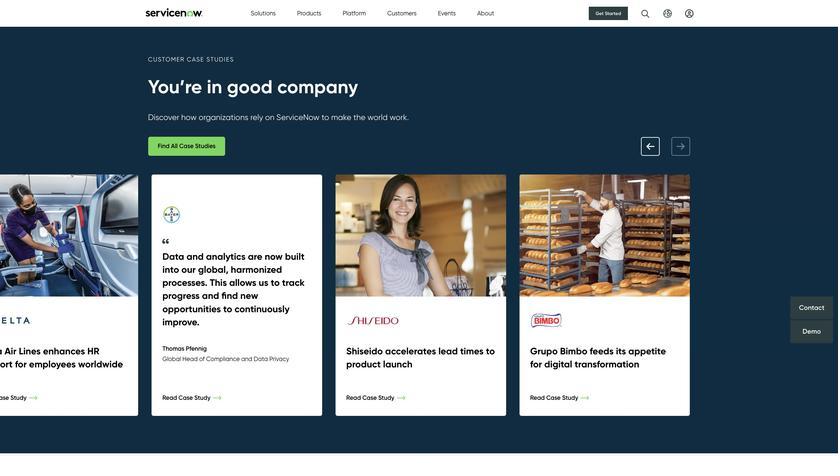 Task type: describe. For each thing, give the bounding box(es) containing it.
platform
[[343, 10, 366, 17]]

appetite
[[629, 346, 667, 358]]

in
[[207, 75, 222, 99]]

analytics
[[206, 251, 246, 263]]

bimbo
[[561, 346, 588, 358]]

pfennig
[[186, 346, 207, 353]]

feeds
[[590, 346, 614, 358]]

discover how organizations rely on servicenow to make the world work.
[[148, 112, 409, 122]]

slide 5 of 6 tab panel
[[336, 175, 507, 417]]

launch
[[383, 359, 413, 371]]

new
[[241, 290, 258, 302]]

and inside thomas pfennig global head of compliance and data privacy
[[241, 356, 252, 363]]

you're in good company
[[148, 75, 358, 99]]

to right us
[[271, 277, 280, 289]]

customer
[[148, 56, 185, 63]]

us
[[259, 277, 269, 289]]

company
[[278, 75, 358, 99]]

times
[[461, 346, 484, 358]]

work.
[[390, 112, 409, 122]]

thomas
[[163, 346, 185, 353]]

servicenow image
[[145, 8, 203, 17]]

built
[[285, 251, 305, 263]]

products button
[[297, 9, 322, 18]]

the
[[354, 112, 366, 122]]

how
[[181, 112, 197, 122]]

organizations
[[199, 112, 249, 122]]

our
[[182, 264, 196, 276]]

this
[[210, 277, 227, 289]]

its
[[617, 346, 627, 358]]

about button
[[478, 9, 495, 18]]

track
[[282, 277, 305, 289]]

get started link
[[589, 7, 628, 20]]

into
[[163, 264, 179, 276]]

shiseido accelerates lead times to product launch
[[347, 346, 495, 371]]

of
[[199, 356, 205, 363]]

data inside thomas pfennig global head of compliance and data privacy
[[254, 356, 268, 363]]

to left make
[[322, 112, 329, 122]]

data and analytics are now built into our global, harmonized processes. this allows us to track progress and find new opportunities to continuously improve.
[[163, 251, 305, 328]]

solutions
[[251, 10, 276, 17]]

discover
[[148, 112, 179, 122]]

harmonized
[[231, 264, 282, 276]]

delta air lines logo image
[[0, 310, 31, 332]]

progress
[[163, 290, 200, 302]]

good
[[227, 75, 273, 99]]

1 vertical spatial and
[[202, 290, 219, 302]]

studies
[[207, 56, 234, 63]]

data inside data and analytics are now built into our global, harmonized processes. this allows us to track progress and find new opportunities to continuously improve.
[[163, 251, 184, 263]]

opportunities
[[163, 304, 221, 315]]

to down find
[[223, 304, 232, 315]]

shiseido
[[347, 346, 383, 358]]

solutions button
[[251, 9, 276, 18]]

digital
[[545, 359, 573, 371]]

you're
[[148, 75, 202, 99]]

lead
[[439, 346, 458, 358]]



Task type: locate. For each thing, give the bounding box(es) containing it.
platform button
[[343, 9, 366, 18]]

are
[[248, 251, 263, 263]]

events
[[438, 10, 456, 17]]

product
[[347, 359, 381, 371]]

about
[[478, 10, 495, 17]]

allows
[[229, 277, 257, 289]]

accelerates
[[386, 346, 436, 358]]

customers
[[388, 10, 417, 17]]

improve.
[[163, 317, 200, 328]]

thomas pfennig global head of compliance and data privacy
[[163, 346, 289, 363]]

started
[[605, 10, 622, 16]]

world
[[368, 112, 388, 122]]

rely
[[251, 112, 263, 122]]

data up into
[[163, 251, 184, 263]]

to
[[322, 112, 329, 122], [271, 277, 280, 289], [223, 304, 232, 315], [486, 346, 495, 358]]

to right times
[[486, 346, 495, 358]]

customers button
[[388, 9, 417, 18]]

slide 6 of 6 tab panel
[[520, 175, 691, 417]]

for
[[531, 359, 542, 371]]

0 vertical spatial data
[[163, 251, 184, 263]]

slide 3 of 6 tab panel
[[0, 175, 138, 417]]

compliance
[[206, 356, 240, 363]]

global
[[163, 356, 181, 363]]

2 vertical spatial and
[[241, 356, 252, 363]]

get started
[[596, 10, 622, 16]]

make
[[331, 112, 352, 122]]

products
[[297, 10, 322, 17]]

and
[[187, 251, 204, 263], [202, 290, 219, 302], [241, 356, 252, 363]]

and up our
[[187, 251, 204, 263]]

1 vertical spatial data
[[254, 356, 268, 363]]

transformation
[[575, 359, 640, 371]]

servicenow
[[277, 112, 320, 122]]

events button
[[438, 9, 456, 18]]

and right compliance
[[241, 356, 252, 363]]

find
[[222, 290, 238, 302]]

on
[[265, 112, 275, 122]]

continuously
[[235, 304, 290, 315]]

to inside shiseido accelerates lead times to product launch
[[486, 346, 495, 358]]

grupo bimbo logo image
[[532, 310, 583, 332]]

go to servicenow account image
[[686, 9, 694, 18]]

global,
[[198, 264, 229, 276]]

privacy
[[270, 356, 289, 363]]

customer case studies
[[148, 56, 234, 63]]

data
[[163, 251, 184, 263], [254, 356, 268, 363]]

now
[[265, 251, 283, 263]]

grupo
[[531, 346, 558, 358]]

and down 'this'
[[202, 290, 219, 302]]

grupo bimbo feeds its appetite for digital transformation
[[531, 346, 667, 371]]

head
[[183, 356, 198, 363]]

slide 4 of 6 tab panel
[[152, 175, 322, 417]]

1 horizontal spatial data
[[254, 356, 268, 363]]

case
[[187, 56, 204, 63]]

get
[[596, 10, 604, 16]]

shiseido logo image
[[348, 317, 399, 325]]

0 vertical spatial and
[[187, 251, 204, 263]]

0 horizontal spatial data
[[163, 251, 184, 263]]

processes.
[[163, 277, 208, 289]]

data left 'privacy' on the bottom left of page
[[254, 356, 268, 363]]



Task type: vqa. For each thing, say whether or not it's contained in the screenshot.
'Privacy'
yes



